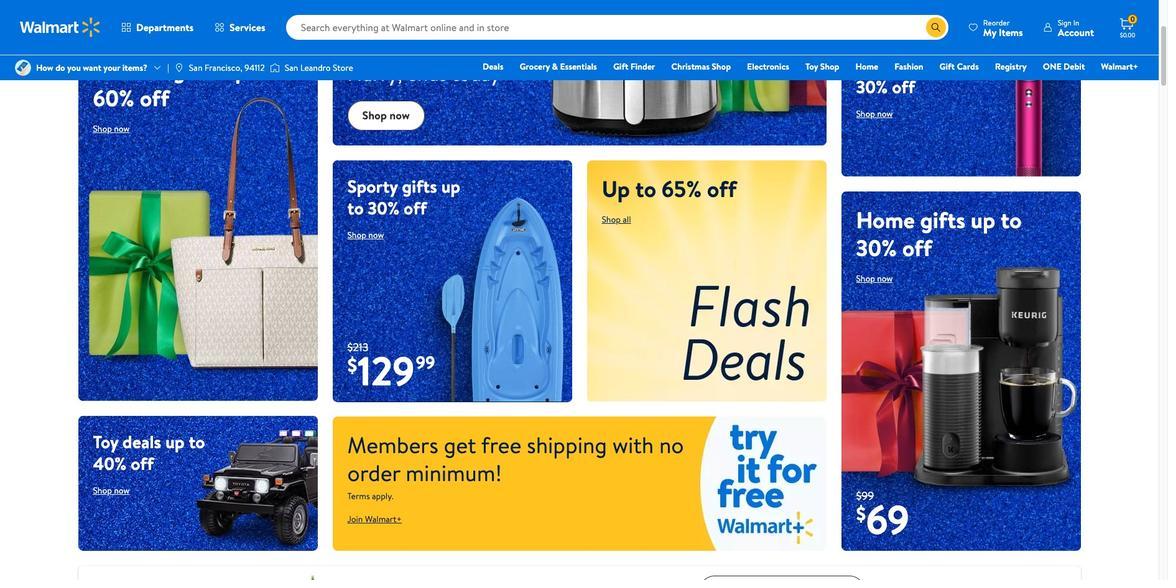 Task type: describe. For each thing, give the bounding box(es) containing it.
search icon image
[[931, 22, 941, 32]]

30% inside beauty & grooming up to 30% off
[[857, 74, 888, 99]]

christmas shop link
[[666, 60, 737, 73]]

shop now link for sporty gifts up to 30% off
[[348, 229, 384, 241]]

up
[[602, 173, 630, 205]]

to for toy deals up to 40% off
[[189, 430, 205, 454]]

toy shop
[[806, 60, 840, 73]]

free
[[482, 430, 522, 461]]

gifts for 69
[[921, 204, 966, 236]]

join
[[348, 513, 363, 526]]

san francisco, 94112
[[189, 62, 265, 74]]

off inside beauty & grooming up to 30% off
[[893, 74, 916, 99]]

toy for toy deals up to 40% off
[[93, 430, 118, 454]]

walmart image
[[20, 17, 101, 37]]

gifts inside fashion gifts up to 60% off
[[173, 55, 218, 86]]

store
[[333, 62, 353, 74]]

all
[[623, 213, 631, 226]]

0 $0.00
[[1121, 14, 1136, 39]]

my
[[984, 25, 997, 39]]

0 horizontal spatial walmart+
[[365, 513, 402, 526]]

shop now for fashion gifts up to 60% off
[[93, 123, 130, 135]]

94112
[[245, 62, 265, 74]]

69
[[866, 492, 910, 548]]

30% for 69
[[857, 232, 897, 264]]

reorder
[[984, 17, 1010, 28]]

grooming
[[857, 53, 930, 77]]

grocery
[[520, 60, 550, 73]]

deals link
[[477, 60, 509, 73]]

gift cards link
[[934, 60, 985, 73]]

toy shop link
[[800, 60, 845, 73]]

$0.00
[[1121, 30, 1136, 39]]

shop for beauty & grooming up to 30% off
[[857, 107, 876, 120]]

toy for toy shop
[[806, 60, 819, 73]]

reorder my items
[[984, 17, 1024, 39]]

off for sporty gifts up to 30% off
[[404, 196, 427, 220]]

129
[[357, 344, 415, 399]]

shop for up to 65% off
[[602, 213, 621, 226]]

beauty & grooming up to 30% off
[[857, 31, 974, 99]]

now for fashion gifts up to 60% off
[[114, 123, 130, 135]]

one
[[1043, 60, 1062, 73]]

services
[[230, 21, 266, 34]]

$213
[[348, 340, 369, 356]]

Walmart Site-Wide search field
[[286, 15, 949, 40]]

walmart+ link
[[1096, 60, 1144, 73]]

99
[[416, 351, 435, 375]]

apply.
[[372, 490, 394, 503]]

electronics
[[747, 60, 790, 73]]

gift cards
[[940, 60, 979, 73]]

shop now link for home gifts up to 30% off
[[857, 272, 893, 285]]

up for fashion gifts up to 60% off
[[223, 55, 248, 86]]

services button
[[204, 12, 276, 42]]

shop now link for fashion gifts up to 60% off
[[93, 123, 130, 135]]

home link
[[850, 60, 884, 73]]

gift finder
[[614, 60, 655, 73]]

shop now link for toy deals up to 40% off
[[93, 485, 130, 497]]

one debit link
[[1038, 60, 1091, 73]]

shop now for beauty & grooming up to 30% off
[[857, 107, 893, 120]]

san leandro store
[[285, 62, 353, 74]]

0
[[1131, 14, 1135, 24]]

to for sporty gifts up to 30% off
[[348, 196, 364, 220]]

40%
[[93, 452, 127, 476]]

up inside beauty & grooming up to 30% off
[[934, 53, 954, 77]]

how
[[36, 62, 53, 74]]

home for home gifts up to 30% off
[[857, 204, 915, 236]]

home for home
[[856, 60, 879, 73]]

do
[[55, 62, 65, 74]]

san for san leandro store
[[285, 62, 298, 74]]

shop all
[[602, 213, 631, 226]]

your
[[104, 62, 120, 74]]

 image for san
[[174, 63, 184, 73]]

debit
[[1064, 60, 1086, 73]]

shop for fashion gifts up to 60% off
[[93, 123, 112, 135]]

want
[[83, 62, 101, 74]]

1x products_desktop image
[[294, 576, 332, 581]]

minimum!
[[406, 458, 502, 489]]

was dollar $213, now dollar 129.99 group
[[333, 340, 435, 402]]

finder
[[631, 60, 655, 73]]

join walmart+
[[348, 513, 402, 526]]

fashion for fashion
[[895, 60, 924, 73]]

fashion link
[[889, 60, 929, 73]]

to inside beauty & grooming up to 30% off
[[958, 53, 974, 77]]

Search search field
[[286, 15, 949, 40]]

deals
[[122, 430, 161, 454]]

you
[[67, 62, 81, 74]]

& for essentials
[[552, 60, 558, 73]]

order
[[348, 458, 401, 489]]

shop now for toy deals up to 40% off
[[93, 485, 130, 497]]

sign in account
[[1058, 17, 1095, 39]]

grocery & essentials
[[520, 60, 597, 73]]

now for toy deals up to 40% off
[[114, 485, 130, 497]]

shop all link
[[602, 213, 631, 226]]

departments button
[[111, 12, 204, 42]]

$99
[[857, 489, 875, 504]]

christmas
[[672, 60, 710, 73]]

deals
[[483, 60, 504, 73]]



Task type: vqa. For each thing, say whether or not it's contained in the screenshot.
for to the right
no



Task type: locate. For each thing, give the bounding box(es) containing it.
shop for sporty gifts up to 30% off
[[348, 229, 366, 241]]

shop
[[712, 60, 731, 73], [821, 60, 840, 73], [857, 107, 876, 120], [362, 108, 387, 123], [93, 123, 112, 135], [602, 213, 621, 226], [348, 229, 366, 241], [857, 272, 876, 285], [93, 485, 112, 497]]

0 vertical spatial $
[[348, 352, 357, 379]]

 image
[[270, 62, 280, 74]]

join walmart+ link
[[348, 513, 402, 526]]

shop now for sporty gifts up to 30% off
[[348, 229, 384, 241]]

home inside home gifts up to 30% off
[[857, 204, 915, 236]]

1 horizontal spatial  image
[[174, 63, 184, 73]]

gifts
[[173, 55, 218, 86], [402, 174, 437, 198], [921, 204, 966, 236]]

off inside home gifts up to 30% off
[[903, 232, 932, 264]]

gift left the cards at the right of the page
[[940, 60, 955, 73]]

2 vertical spatial gifts
[[921, 204, 966, 236]]

beauty
[[857, 31, 909, 55]]

one debit
[[1043, 60, 1086, 73]]

to for home gifts up to 30% off
[[1001, 204, 1022, 236]]

1 horizontal spatial toy
[[806, 60, 819, 73]]

2 san from the left
[[285, 62, 298, 74]]

0 horizontal spatial gifts
[[173, 55, 218, 86]]

how do you want your items?
[[36, 62, 147, 74]]

$99 $ 69
[[857, 489, 910, 548]]

1 vertical spatial 30%
[[368, 196, 400, 220]]

0 vertical spatial walmart+
[[1102, 60, 1139, 73]]

& right grocery
[[552, 60, 558, 73]]

0 vertical spatial 30%
[[857, 74, 888, 99]]

members get free shipping with no order minimum! terms apply.
[[348, 430, 684, 503]]

1 horizontal spatial gift
[[940, 60, 955, 73]]

shop now
[[857, 107, 893, 120], [362, 108, 410, 123], [93, 123, 130, 135], [348, 229, 384, 241], [857, 272, 893, 285], [93, 485, 130, 497]]

30%
[[857, 74, 888, 99], [368, 196, 400, 220], [857, 232, 897, 264]]

off inside "toy deals up to 40% off"
[[131, 452, 154, 476]]

with
[[613, 430, 654, 461]]

off for toy deals up to 40% off
[[131, 452, 154, 476]]

$ for 69
[[857, 501, 866, 528]]

san right |
[[189, 62, 203, 74]]

$ inside $99 $ 69
[[857, 501, 866, 528]]

home
[[856, 60, 879, 73], [857, 204, 915, 236]]

members
[[348, 430, 439, 461]]

fashion inside fashion gifts up to 60% off
[[93, 55, 167, 86]]

0 horizontal spatial toy
[[93, 430, 118, 454]]

& left search icon
[[913, 31, 925, 55]]

1 vertical spatial gifts
[[402, 174, 437, 198]]

1 horizontal spatial $
[[857, 501, 866, 528]]

65%
[[662, 173, 702, 205]]

gift finder link
[[608, 60, 661, 73]]

grocery & essentials link
[[514, 60, 603, 73]]

electronics link
[[742, 60, 795, 73]]

toy deals up to 40% off
[[93, 430, 205, 476]]

 image right |
[[174, 63, 184, 73]]

up for home gifts up to 30% off
[[971, 204, 996, 236]]

|
[[167, 62, 169, 74]]

$ inside $213 $ 129 99
[[348, 352, 357, 379]]

0 horizontal spatial san
[[189, 62, 203, 74]]

1 horizontal spatial &
[[913, 31, 925, 55]]

francisco,
[[205, 62, 242, 74]]

up
[[934, 53, 954, 77], [223, 55, 248, 86], [441, 174, 461, 198], [971, 204, 996, 236], [165, 430, 185, 454]]

30% for 129
[[368, 196, 400, 220]]

1 vertical spatial $
[[857, 501, 866, 528]]

christmas shop
[[672, 60, 731, 73]]

now
[[878, 107, 893, 120], [390, 108, 410, 123], [114, 123, 130, 135], [369, 229, 384, 241], [878, 272, 893, 285], [114, 485, 130, 497]]

items
[[999, 25, 1024, 39]]

fashion for fashion gifts up to 60% off
[[93, 55, 167, 86]]

up inside home gifts up to 30% off
[[971, 204, 996, 236]]

&
[[913, 31, 925, 55], [552, 60, 558, 73]]

1 gift from the left
[[614, 60, 629, 73]]

2 gift from the left
[[940, 60, 955, 73]]

sporty gifts up to 30% off
[[348, 174, 461, 220]]

1 horizontal spatial gifts
[[402, 174, 437, 198]]

off for home gifts up to 30% off
[[903, 232, 932, 264]]

30% inside home gifts up to 30% off
[[857, 232, 897, 264]]

registry link
[[990, 60, 1033, 73]]

shop now link for beauty & grooming up to 30% off
[[857, 107, 893, 120]]

0 vertical spatial toy
[[806, 60, 819, 73]]

1 san from the left
[[189, 62, 203, 74]]

up inside fashion gifts up to 60% off
[[223, 55, 248, 86]]

terms
[[348, 490, 370, 503]]

1 vertical spatial walmart+
[[365, 513, 402, 526]]

was dollar $99, now dollar 69 group
[[842, 489, 910, 551]]

gift for gift cards
[[940, 60, 955, 73]]

leandro
[[300, 62, 331, 74]]

cards
[[957, 60, 979, 73]]

& for grooming
[[913, 31, 925, 55]]

fashion
[[93, 55, 167, 86], [895, 60, 924, 73]]

now for beauty & grooming up to 30% off
[[878, 107, 893, 120]]

60%
[[93, 83, 134, 114]]

0 horizontal spatial $
[[348, 352, 357, 379]]

toy right "electronics" link
[[806, 60, 819, 73]]

gifts inside home gifts up to 30% off
[[921, 204, 966, 236]]

sporty
[[348, 174, 398, 198]]

gifts inside sporty gifts up to 30% off
[[402, 174, 437, 198]]

now for home gifts up to 30% off
[[878, 272, 893, 285]]

0 horizontal spatial gift
[[614, 60, 629, 73]]

 image left how
[[15, 60, 31, 76]]

fashion gifts up to 60% off
[[93, 55, 274, 114]]

1 vertical spatial &
[[552, 60, 558, 73]]

2 horizontal spatial gifts
[[921, 204, 966, 236]]

1 vertical spatial home
[[857, 204, 915, 236]]

1 horizontal spatial fashion
[[895, 60, 924, 73]]

san
[[189, 62, 203, 74], [285, 62, 298, 74]]

0 horizontal spatial &
[[552, 60, 558, 73]]

up inside "toy deals up to 40% off"
[[165, 430, 185, 454]]

departments
[[136, 21, 194, 34]]

up to 65% off
[[602, 173, 737, 205]]

walmart+ down $0.00
[[1102, 60, 1139, 73]]

fashion down beauty
[[895, 60, 924, 73]]

0 horizontal spatial fashion
[[93, 55, 167, 86]]

gift for gift finder
[[614, 60, 629, 73]]

off for fashion gifts up to 60% off
[[140, 83, 169, 114]]

30% inside sporty gifts up to 30% off
[[368, 196, 400, 220]]

$213 $ 129 99
[[348, 340, 435, 399]]

1 horizontal spatial walmart+
[[1102, 60, 1139, 73]]

up for sporty gifts up to 30% off
[[441, 174, 461, 198]]

to inside fashion gifts up to 60% off
[[253, 55, 274, 86]]

off inside fashion gifts up to 60% off
[[140, 83, 169, 114]]

1 vertical spatial toy
[[93, 430, 118, 454]]

to for fashion gifts up to 60% off
[[253, 55, 274, 86]]

0 horizontal spatial  image
[[15, 60, 31, 76]]

shop for home gifts up to 30% off
[[857, 272, 876, 285]]

& inside "link"
[[552, 60, 558, 73]]

0 vertical spatial &
[[913, 31, 925, 55]]

shop for toy deals up to 40% off
[[93, 485, 112, 497]]

now for sporty gifts up to 30% off
[[369, 229, 384, 241]]

shipping
[[527, 430, 607, 461]]

fashion left |
[[93, 55, 167, 86]]

sign
[[1058, 17, 1072, 28]]

$
[[348, 352, 357, 379], [857, 501, 866, 528]]

 image for how
[[15, 60, 31, 76]]

gift left finder
[[614, 60, 629, 73]]

shop now link
[[348, 101, 425, 130], [857, 107, 893, 120], [93, 123, 130, 135], [348, 229, 384, 241], [857, 272, 893, 285], [93, 485, 130, 497]]

registry
[[996, 60, 1027, 73]]

san for san francisco, 94112
[[189, 62, 203, 74]]

essentials
[[560, 60, 597, 73]]

account
[[1058, 25, 1095, 39]]

to inside sporty gifts up to 30% off
[[348, 196, 364, 220]]

toy
[[806, 60, 819, 73], [93, 430, 118, 454]]

$ for 129
[[348, 352, 357, 379]]

walmart+ down apply.
[[365, 513, 402, 526]]

san left leandro
[[285, 62, 298, 74]]

up inside sporty gifts up to 30% off
[[441, 174, 461, 198]]

in
[[1074, 17, 1080, 28]]

to inside "toy deals up to 40% off"
[[189, 430, 205, 454]]

toy left deals
[[93, 430, 118, 454]]

items?
[[122, 62, 147, 74]]

 image
[[15, 60, 31, 76], [174, 63, 184, 73]]

& inside beauty & grooming up to 30% off
[[913, 31, 925, 55]]

gifts for 129
[[402, 174, 437, 198]]

toy inside "toy deals up to 40% off"
[[93, 430, 118, 454]]

up for toy deals up to 40% off
[[165, 430, 185, 454]]

to
[[958, 53, 974, 77], [253, 55, 274, 86], [636, 173, 657, 205], [348, 196, 364, 220], [1001, 204, 1022, 236], [189, 430, 205, 454]]

gift
[[614, 60, 629, 73], [940, 60, 955, 73]]

off inside sporty gifts up to 30% off
[[404, 196, 427, 220]]

0 vertical spatial gifts
[[173, 55, 218, 86]]

get
[[444, 430, 477, 461]]

1 horizontal spatial san
[[285, 62, 298, 74]]

to inside home gifts up to 30% off
[[1001, 204, 1022, 236]]

0 vertical spatial home
[[856, 60, 879, 73]]

shop now for home gifts up to 30% off
[[857, 272, 893, 285]]

home gifts up to 30% off
[[857, 204, 1022, 264]]

2 vertical spatial 30%
[[857, 232, 897, 264]]

no
[[660, 430, 684, 461]]



